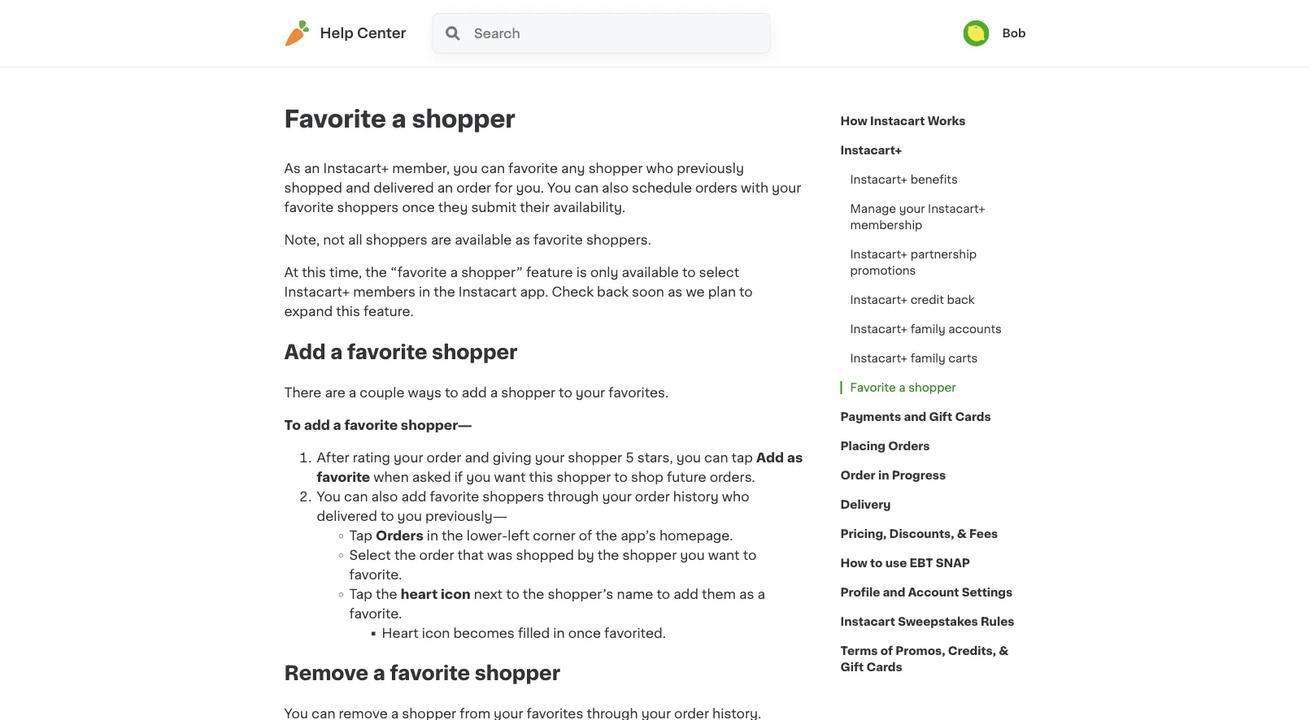 Task type: vqa. For each thing, say whether or not it's contained in the screenshot.
1st 45 from the right
no



Task type: describe. For each thing, give the bounding box(es) containing it.
credit
[[911, 295, 945, 306]]

favorite inside add as favorite
[[317, 471, 370, 484]]

instacart+ for instacart+ family accounts
[[851, 324, 908, 335]]

can up orders.
[[705, 451, 729, 465]]

terms of promos, credits, & gift cards
[[841, 646, 1009, 674]]

who inside you can also add favorite shoppers through your order history who delivered to you previously—
[[722, 491, 750, 504]]

orders for placing
[[889, 441, 930, 452]]

a up 'member,'
[[392, 108, 407, 131]]

by
[[578, 549, 595, 562]]

tap for tap the heart icon
[[349, 588, 373, 601]]

want inside tap orders in the lower-left corner of the app's homepage. select the order that was shopped by the shopper you want to favorite.
[[708, 549, 740, 562]]

also inside as an instacart+ member, you can favorite any shopper who previously shopped and delivered an order for you. you can also schedule orders with your favorite shoppers once they submit their availability.
[[602, 181, 629, 194]]

icon inside "next to the shopper's name to add them as a favorite. heart icon becomes filled in once favorited."
[[422, 627, 450, 640]]

family for accounts
[[911, 324, 946, 335]]

the inside "next to the shopper's name to add them as a favorite. heart icon becomes filled in once favorited."
[[523, 588, 545, 601]]

as inside add as favorite
[[788, 451, 803, 465]]

center
[[357, 26, 406, 40]]

instacart+ for instacart+ credit back
[[851, 295, 908, 306]]

to right the name
[[657, 588, 671, 601]]

back inside the 'instacart+ credit back' link
[[948, 295, 975, 306]]

all
[[348, 234, 363, 247]]

tap orders in the lower-left corner of the app's homepage. select the order that was shopped by the shopper you want to favorite.
[[349, 530, 757, 582]]

favorite up 'you.' at the top of page
[[509, 162, 558, 175]]

the left "app's"
[[596, 530, 618, 543]]

there are a couple ways to add a shopper to your favorites.
[[284, 386, 669, 399]]

name
[[617, 588, 654, 601]]

corner
[[533, 530, 576, 543]]

shopper down filled
[[475, 665, 561, 684]]

works
[[928, 116, 966, 127]]

there
[[284, 386, 322, 399]]

add for a
[[284, 343, 326, 362]]

1 horizontal spatial are
[[431, 234, 452, 247]]

favorite. inside "next to the shopper's name to add them as a favorite. heart icon becomes filled in once favorited."
[[349, 608, 402, 621]]

in inside "next to the shopper's name to add them as a favorite. heart icon becomes filled in once favorited."
[[554, 627, 565, 640]]

with
[[741, 181, 769, 194]]

shoppers inside as an instacart+ member, you can favorite any shopper who previously shopped and delivered an order for you. you can also schedule orders with your favorite shoppers once they submit their availability.
[[337, 201, 399, 214]]

we
[[686, 286, 705, 299]]

not
[[323, 234, 345, 247]]

order up asked
[[427, 451, 462, 465]]

instacart+ for instacart+ family carts
[[851, 353, 908, 365]]

payments and gift cards
[[841, 412, 992, 423]]

the right by
[[598, 549, 620, 562]]

profile and account settings link
[[841, 579, 1013, 608]]

instacart+ for instacart+ partnership promotions
[[851, 249, 908, 260]]

asked
[[412, 471, 451, 484]]

once inside "next to the shopper's name to add them as a favorite. heart icon becomes filled in once favorited."
[[568, 627, 601, 640]]

rating
[[353, 451, 391, 465]]

the down previously—
[[442, 530, 464, 543]]

orders.
[[710, 471, 756, 484]]

available inside the at this time, the "favorite a shopper" feature is only available to select instacart+ members in the instacart app. check back soon as we plan to expand this feature.
[[622, 266, 679, 279]]

family for carts
[[911, 353, 946, 365]]

add for as
[[757, 451, 785, 465]]

placing
[[841, 441, 886, 452]]

how for how instacart works
[[841, 116, 868, 127]]

next
[[474, 588, 503, 601]]

instacart+ family accounts link
[[841, 315, 1012, 344]]

gift inside terms of promos, credits, & gift cards
[[841, 662, 864, 674]]

ebt
[[910, 558, 934, 570]]

0 horizontal spatial favorite a shopper
[[284, 108, 516, 131]]

help center
[[320, 26, 406, 40]]

when
[[374, 471, 409, 484]]

shopper up 'payments and gift cards'
[[909, 382, 957, 394]]

favorite inside you can also add favorite shoppers through your order history who delivered to you previously—
[[430, 491, 479, 504]]

the up members
[[366, 266, 387, 279]]

becomes
[[454, 627, 515, 640]]

shopper left 5
[[568, 451, 623, 465]]

add a favorite shopper
[[284, 343, 518, 362]]

in inside the at this time, the "favorite a shopper" feature is only available to select instacart+ members in the instacart app. check back soon as we plan to expand this feature.
[[419, 286, 431, 299]]

a left couple
[[349, 386, 357, 399]]

the down "favorite
[[434, 286, 456, 299]]

filled
[[518, 627, 550, 640]]

app's
[[621, 530, 657, 543]]

placing orders
[[841, 441, 930, 452]]

to up after rating your order and giving your shopper 5 stars, you can tap
[[559, 386, 573, 399]]

your inside the manage your instacart+ membership
[[900, 203, 926, 215]]

rules
[[981, 617, 1015, 628]]

instacart+ family carts link
[[841, 344, 988, 374]]

your inside as an instacart+ member, you can favorite any shopper who previously shopped and delivered an order for you. you can also schedule orders with your favorite shoppers once they submit their availability.
[[772, 181, 802, 194]]

as inside the at this time, the "favorite a shopper" feature is only available to select instacart+ members in the instacart app. check back soon as we plan to expand this feature.
[[668, 286, 683, 299]]

a down heart
[[373, 665, 386, 684]]

shopper inside tap orders in the lower-left corner of the app's homepage. select the order that was shopped by the shopper you want to favorite.
[[623, 549, 677, 562]]

shopper up 'member,'
[[412, 108, 516, 131]]

in inside tap orders in the lower-left corner of the app's homepage. select the order that was shopped by the shopper you want to favorite.
[[427, 530, 439, 543]]

shopped inside tap orders in the lower-left corner of the app's homepage. select the order that was shopped by the shopper you want to favorite.
[[516, 549, 574, 562]]

your up 'when'
[[394, 451, 423, 465]]

instacart+ inside as an instacart+ member, you can favorite any shopper who previously shopped and delivered an order for you. you can also schedule orders with your favorite shoppers once they submit their availability.
[[323, 162, 389, 175]]

orders for tap
[[376, 530, 424, 543]]

you right if
[[466, 471, 491, 484]]

and inside profile and account settings link
[[883, 588, 906, 599]]

heart
[[382, 627, 419, 640]]

next to the shopper's name to add them as a favorite. heart icon becomes filled in once favorited.
[[349, 588, 766, 640]]

the right select
[[395, 549, 416, 562]]

as
[[284, 162, 301, 175]]

terms
[[841, 646, 878, 657]]

remove a favorite shopper
[[284, 665, 561, 684]]

order inside you can also add favorite shoppers through your order history who delivered to you previously—
[[635, 491, 670, 504]]

their
[[520, 201, 550, 214]]

shopper up after rating your order and giving your shopper 5 stars, you can tap
[[501, 386, 556, 399]]

promotions
[[851, 265, 917, 277]]

to up 'we'
[[683, 266, 696, 279]]

1 horizontal spatial this
[[336, 305, 360, 318]]

to add a favorite shopper—
[[284, 419, 473, 432]]

you up future
[[677, 451, 701, 465]]

and left giving at the left bottom of page
[[465, 451, 490, 465]]

homepage.
[[660, 530, 734, 543]]

members
[[353, 286, 416, 299]]

select
[[349, 549, 391, 562]]

1 horizontal spatial an
[[438, 181, 453, 194]]

feature.
[[364, 305, 414, 318]]

tap for tap orders in the lower-left corner of the app's homepage. select the order that was shopped by the shopper you want to favorite.
[[349, 530, 373, 543]]

shopper's
[[548, 588, 614, 601]]

check
[[552, 286, 594, 299]]

a down the instacart+ family carts
[[899, 382, 906, 394]]

previously—
[[426, 510, 508, 523]]

favorite up rating
[[345, 419, 398, 432]]

you inside as an instacart+ member, you can favorite any shopper who previously shopped and delivered an order for you. you can also schedule orders with your favorite shoppers once they submit their availability.
[[453, 162, 478, 175]]

expand
[[284, 305, 333, 318]]

you inside as an instacart+ member, you can favorite any shopper who previously shopped and delivered an order for you. you can also schedule orders with your favorite shoppers once they submit their availability.
[[548, 181, 572, 194]]

0 vertical spatial favorite
[[284, 108, 386, 131]]

shopper up there are a couple ways to add a shopper to your favorites.
[[432, 343, 518, 362]]

instacart+ credit back link
[[841, 286, 985, 315]]

a up giving at the left bottom of page
[[490, 386, 498, 399]]

order inside tap orders in the lower-left corner of the app's homepage. select the order that was shopped by the shopper you want to favorite.
[[420, 549, 454, 562]]

sweepstakes
[[899, 617, 979, 628]]

pricing, discounts, & fees link
[[841, 520, 999, 549]]

carts
[[949, 353, 978, 365]]

add right ways
[[462, 386, 487, 399]]

instacart+ partnership promotions link
[[841, 240, 1027, 286]]

shopper up through
[[557, 471, 611, 484]]

instacart+ benefits link
[[841, 165, 968, 194]]

they
[[438, 201, 468, 214]]

shopper"
[[461, 266, 523, 279]]

history
[[674, 491, 719, 504]]

help
[[320, 26, 354, 40]]

0 vertical spatial this
[[302, 266, 326, 279]]

bob
[[1003, 28, 1027, 39]]

bob link
[[964, 20, 1027, 46]]

tap
[[732, 451, 753, 465]]

instacart+ partnership promotions
[[851, 249, 977, 277]]

0 vertical spatial cards
[[956, 412, 992, 423]]

instacart sweepstakes rules
[[841, 617, 1015, 628]]

to down 5
[[615, 471, 628, 484]]

pricing,
[[841, 529, 887, 540]]

note, not all shoppers are available as favorite shoppers.
[[284, 234, 652, 247]]

couple
[[360, 386, 405, 399]]

that
[[458, 549, 484, 562]]

favorite. inside tap orders in the lower-left corner of the app's homepage. select the order that was shopped by the shopper you want to favorite.
[[349, 569, 402, 582]]

favorite down heart
[[390, 665, 470, 684]]

how instacart works
[[841, 116, 966, 127]]

help center link
[[284, 20, 406, 46]]

can up for
[[481, 162, 505, 175]]

partnership
[[911, 249, 977, 260]]

to
[[284, 419, 301, 432]]

back inside the at this time, the "favorite a shopper" feature is only available to select instacart+ members in the instacart app. check back soon as we plan to expand this feature.
[[597, 286, 629, 299]]

progress
[[892, 470, 946, 482]]

member,
[[392, 162, 450, 175]]

and inside the payments and gift cards link
[[904, 412, 927, 423]]

if
[[455, 471, 463, 484]]

delivered inside you can also add favorite shoppers through your order history who delivered to you previously—
[[317, 510, 377, 523]]

instacart inside the at this time, the "favorite a shopper" feature is only available to select instacart+ members in the instacart app. check back soon as we plan to expand this feature.
[[459, 286, 517, 299]]

snap
[[936, 558, 971, 570]]

credits,
[[949, 646, 997, 657]]

manage your instacart+ membership link
[[841, 194, 1027, 240]]

to right ways
[[445, 386, 459, 399]]

placing orders link
[[841, 432, 930, 461]]

plan
[[708, 286, 736, 299]]

select
[[699, 266, 740, 279]]

a up after at left
[[333, 419, 342, 432]]

how for how to use ebt snap
[[841, 558, 868, 570]]



Task type: locate. For each thing, give the bounding box(es) containing it.
only
[[591, 266, 619, 279]]

user avatar image
[[964, 20, 990, 46]]

instacart+ down promotions
[[851, 295, 908, 306]]

shopped inside as an instacart+ member, you can favorite any shopper who previously shopped and delivered an order for you. you can also schedule orders with your favorite shoppers once they submit their availability.
[[284, 181, 343, 194]]

1 vertical spatial favorite
[[851, 382, 897, 394]]

favorite up feature
[[534, 234, 583, 247]]

you inside tap orders in the lower-left corner of the app's homepage. select the order that was shopped by the shopper you want to favorite.
[[681, 549, 705, 562]]

2 family from the top
[[911, 353, 946, 365]]

Search search field
[[473, 14, 770, 53]]

to inside tap orders in the lower-left corner of the app's homepage. select the order that was shopped by the shopper you want to favorite.
[[743, 549, 757, 562]]

2 vertical spatial shoppers
[[483, 491, 545, 504]]

instacart down profile
[[841, 617, 896, 628]]

1 vertical spatial of
[[881, 646, 893, 657]]

also inside you can also add favorite shoppers through your order history who delivered to you previously—
[[371, 491, 398, 504]]

instacart+ inside the 'instacart+ credit back' link
[[851, 295, 908, 306]]

and inside as an instacart+ member, you can favorite any shopper who previously shopped and delivered an order for you. you can also schedule orders with your favorite shoppers once they submit their availability.
[[346, 181, 370, 194]]

in down previously—
[[427, 530, 439, 543]]

1 vertical spatial icon
[[422, 627, 450, 640]]

0 vertical spatial how
[[841, 116, 868, 127]]

0 horizontal spatial add
[[284, 343, 326, 362]]

membership
[[851, 220, 923, 231]]

1 vertical spatial available
[[622, 266, 679, 279]]

order inside as an instacart+ member, you can favorite any shopper who previously shopped and delivered an order for you. you can also schedule orders with your favorite shoppers once they submit their availability.
[[457, 181, 492, 194]]

when asked if you want this shopper to shop future orders.
[[370, 471, 756, 484]]

1 horizontal spatial also
[[602, 181, 629, 194]]

order in progress link
[[841, 461, 946, 491]]

a inside the at this time, the "favorite a shopper" feature is only available to select instacart+ members in the instacart app. check back soon as we plan to expand this feature.
[[450, 266, 458, 279]]

instacart+ right as
[[323, 162, 389, 175]]

1 tap from the top
[[349, 530, 373, 543]]

in right order
[[879, 470, 890, 482]]

favorite.
[[349, 569, 402, 582], [349, 608, 402, 621]]

0 horizontal spatial are
[[325, 386, 346, 399]]

0 vertical spatial instacart
[[871, 116, 926, 127]]

account
[[909, 588, 960, 599]]

1 how from the top
[[841, 116, 868, 127]]

who
[[647, 162, 674, 175], [722, 491, 750, 504]]

once
[[402, 201, 435, 214], [568, 627, 601, 640]]

order down the shop
[[635, 491, 670, 504]]

0 horizontal spatial cards
[[867, 662, 903, 674]]

instacart+ benefits
[[851, 174, 958, 186]]

instacart+ up the manage
[[851, 174, 908, 186]]

shoppers inside you can also add favorite shoppers through your order history who delivered to you previously—
[[483, 491, 545, 504]]

who inside as an instacart+ member, you can favorite any shopper who previously shopped and delivered an order for you. you can also schedule orders with your favorite shoppers once they submit their availability.
[[647, 162, 674, 175]]

once inside as an instacart+ member, you can favorite any shopper who previously shopped and delivered an order for you. you can also schedule orders with your favorite shoppers once they submit their availability.
[[402, 201, 435, 214]]

shopper inside as an instacart+ member, you can favorite any shopper who previously shopped and delivered an order for you. you can also schedule orders with your favorite shoppers once they submit their availability.
[[589, 162, 643, 175]]

favorite
[[284, 108, 386, 131], [851, 382, 897, 394]]

instacart+ inside instacart+ benefits link
[[851, 174, 908, 186]]

through
[[548, 491, 599, 504]]

note,
[[284, 234, 320, 247]]

after rating your order and giving your shopper 5 stars, you can tap
[[317, 451, 757, 465]]

pricing, discounts, & fees
[[841, 529, 999, 540]]

0 vertical spatial shoppers
[[337, 201, 399, 214]]

1 vertical spatial favorite a shopper
[[851, 382, 957, 394]]

1 vertical spatial shoppers
[[366, 234, 428, 247]]

icon
[[441, 588, 471, 601], [422, 627, 450, 640]]

favorite down after at left
[[317, 471, 370, 484]]

favorite up note,
[[284, 201, 334, 214]]

also
[[602, 181, 629, 194], [371, 491, 398, 504]]

to left use
[[871, 558, 883, 570]]

1 vertical spatial once
[[568, 627, 601, 640]]

delivery link
[[841, 491, 892, 520]]

0 vertical spatial gift
[[930, 412, 953, 423]]

any
[[561, 162, 586, 175]]

1 vertical spatial this
[[336, 305, 360, 318]]

time,
[[330, 266, 362, 279]]

1 favorite. from the top
[[349, 569, 402, 582]]

1 horizontal spatial orders
[[889, 441, 930, 452]]

to inside you can also add favorite shoppers through your order history who delivered to you previously—
[[381, 510, 394, 523]]

1 vertical spatial also
[[371, 491, 398, 504]]

0 vertical spatial &
[[958, 529, 967, 540]]

instacart sweepstakes rules link
[[841, 608, 1015, 637]]

0 horizontal spatial want
[[494, 471, 526, 484]]

instacart+ down the "instacart+ credit back"
[[851, 324, 908, 335]]

for
[[495, 181, 513, 194]]

0 vertical spatial delivered
[[374, 181, 434, 194]]

favorite down feature. at the left
[[347, 343, 428, 362]]

you.
[[516, 181, 544, 194]]

of inside tap orders in the lower-left corner of the app's homepage. select the order that was shopped by the shopper you want to favorite.
[[579, 530, 593, 543]]

the left heart
[[376, 588, 398, 601]]

a right the them
[[758, 588, 766, 601]]

orders
[[889, 441, 930, 452], [376, 530, 424, 543]]

1 vertical spatial how
[[841, 558, 868, 570]]

0 vertical spatial icon
[[441, 588, 471, 601]]

add
[[284, 343, 326, 362], [757, 451, 785, 465]]

soon
[[632, 286, 665, 299]]

1 horizontal spatial gift
[[930, 412, 953, 423]]

future
[[667, 471, 707, 484]]

0 horizontal spatial an
[[304, 162, 320, 175]]

order in progress
[[841, 470, 946, 482]]

to down orders.
[[743, 549, 757, 562]]

add up the there
[[284, 343, 326, 362]]

payments and gift cards link
[[841, 403, 992, 432]]

want down giving at the left bottom of page
[[494, 471, 526, 484]]

1 family from the top
[[911, 324, 946, 335]]

2 how from the top
[[841, 558, 868, 570]]

your down instacart+ benefits link
[[900, 203, 926, 215]]

1 vertical spatial orders
[[376, 530, 424, 543]]

add inside "next to the shopper's name to add them as a favorite. heart icon becomes filled in once favorited."
[[674, 588, 699, 601]]

as an instacart+ member, you can favorite any shopper who previously shopped and delivered an order for you. you can also schedule orders with your favorite shoppers once they submit their availability.
[[284, 162, 802, 214]]

as right the them
[[740, 588, 755, 601]]

your down the shop
[[603, 491, 632, 504]]

how up profile
[[841, 558, 868, 570]]

instacart
[[871, 116, 926, 127], [459, 286, 517, 299], [841, 617, 896, 628]]

as down the their
[[515, 234, 530, 247]]

1 horizontal spatial who
[[722, 491, 750, 504]]

this
[[302, 266, 326, 279], [336, 305, 360, 318], [529, 471, 554, 484]]

who down orders.
[[722, 491, 750, 504]]

and down favorite a shopper link
[[904, 412, 927, 423]]

once down 'shopper's'
[[568, 627, 601, 640]]

order up submit
[[457, 181, 492, 194]]

can inside you can also add favorite shoppers through your order history who delivered to you previously—
[[344, 491, 368, 504]]

order
[[841, 470, 876, 482]]

previously
[[677, 162, 745, 175]]

1 vertical spatial shopped
[[516, 549, 574, 562]]

1 vertical spatial are
[[325, 386, 346, 399]]

schedule
[[632, 181, 692, 194]]

0 horizontal spatial available
[[455, 234, 512, 247]]

orders
[[696, 181, 738, 194]]

to right "next" on the bottom of page
[[506, 588, 520, 601]]

orders down the payments and gift cards link
[[889, 441, 930, 452]]

a inside "next to the shopper's name to add them as a favorite. heart icon becomes filled in once favorited."
[[758, 588, 766, 601]]

1 vertical spatial cards
[[867, 662, 903, 674]]

0 vertical spatial want
[[494, 471, 526, 484]]

add
[[462, 386, 487, 399], [304, 419, 330, 432], [402, 491, 427, 504], [674, 588, 699, 601]]

available up "shopper""
[[455, 234, 512, 247]]

as inside "next to the shopper's name to add them as a favorite. heart icon becomes filled in once favorited."
[[740, 588, 755, 601]]

as right tap
[[788, 451, 803, 465]]

0 horizontal spatial favorite
[[284, 108, 386, 131]]

1 horizontal spatial available
[[622, 266, 679, 279]]

add right to
[[304, 419, 330, 432]]

at this time, the "favorite a shopper" feature is only available to select instacart+ members in the instacart app. check back soon as we plan to expand this feature.
[[284, 266, 753, 318]]

an
[[304, 162, 320, 175], [438, 181, 453, 194]]

0 horizontal spatial gift
[[841, 662, 864, 674]]

of up by
[[579, 530, 593, 543]]

& inside terms of promos, credits, & gift cards
[[999, 646, 1009, 657]]

& down rules
[[999, 646, 1009, 657]]

0 vertical spatial also
[[602, 181, 629, 194]]

2 horizontal spatial this
[[529, 471, 554, 484]]

add right tap
[[757, 451, 785, 465]]

icon left "next" on the bottom of page
[[441, 588, 471, 601]]

can up 'availability.'
[[575, 181, 599, 194]]

1 vertical spatial add
[[757, 451, 785, 465]]

shoppers up "favorite
[[366, 234, 428, 247]]

1 horizontal spatial want
[[708, 549, 740, 562]]

tap inside tap orders in the lower-left corner of the app's homepage. select the order that was shopped by the shopper you want to favorite.
[[349, 530, 373, 543]]

your left favorites.
[[576, 386, 606, 399]]

1 vertical spatial &
[[999, 646, 1009, 657]]

heart
[[401, 588, 438, 601]]

you up 'they'
[[453, 162, 478, 175]]

1 vertical spatial who
[[722, 491, 750, 504]]

order left that
[[420, 549, 454, 562]]

promos,
[[896, 646, 946, 657]]

favorite a shopper inside favorite a shopper link
[[851, 382, 957, 394]]

stars,
[[638, 451, 673, 465]]

0 vertical spatial an
[[304, 162, 320, 175]]

how to use ebt snap
[[841, 558, 971, 570]]

1 vertical spatial instacart
[[459, 286, 517, 299]]

1 horizontal spatial once
[[568, 627, 601, 640]]

instacart+ for instacart+
[[841, 145, 903, 156]]

1 horizontal spatial you
[[548, 181, 572, 194]]

you down homepage.
[[681, 549, 705, 562]]

1 horizontal spatial &
[[999, 646, 1009, 657]]

instacart+ family carts
[[851, 353, 978, 365]]

tap down select
[[349, 588, 373, 601]]

family inside instacart+ family accounts link
[[911, 324, 946, 335]]

favorited.
[[605, 627, 666, 640]]

0 vertical spatial available
[[455, 234, 512, 247]]

favorite a shopper
[[284, 108, 516, 131], [851, 382, 957, 394]]

1 horizontal spatial add
[[757, 451, 785, 465]]

favorite down if
[[430, 491, 479, 504]]

1 vertical spatial an
[[438, 181, 453, 194]]

instacart+ credit back
[[851, 295, 975, 306]]

of inside terms of promos, credits, & gift cards
[[881, 646, 893, 657]]

after
[[317, 451, 350, 465]]

0 vertical spatial of
[[579, 530, 593, 543]]

0 vertical spatial who
[[647, 162, 674, 175]]

1 vertical spatial want
[[708, 549, 740, 562]]

instacart+ inside the manage your instacart+ membership
[[929, 203, 986, 215]]

and
[[346, 181, 370, 194], [904, 412, 927, 423], [465, 451, 490, 465], [883, 588, 906, 599]]

0 horizontal spatial you
[[317, 491, 341, 504]]

fees
[[970, 529, 999, 540]]

instacart+ for instacart+ benefits
[[851, 174, 908, 186]]

tap
[[349, 530, 373, 543], [349, 588, 373, 601]]

your inside you can also add favorite shoppers through your order history who delivered to you previously—
[[603, 491, 632, 504]]

this down time,
[[336, 305, 360, 318]]

you down 'when'
[[398, 510, 422, 523]]

you
[[548, 181, 572, 194], [317, 491, 341, 504]]

2 vertical spatial instacart
[[841, 617, 896, 628]]

and down use
[[883, 588, 906, 599]]

this down after rating your order and giving your shopper 5 stars, you can tap
[[529, 471, 554, 484]]

shoppers.
[[587, 234, 652, 247]]

shopper down "app's"
[[623, 549, 677, 562]]

0 horizontal spatial who
[[647, 162, 674, 175]]

0 horizontal spatial &
[[958, 529, 967, 540]]

favorite a shopper down the instacart+ family carts
[[851, 382, 957, 394]]

2 favorite. from the top
[[349, 608, 402, 621]]

"favorite
[[390, 266, 447, 279]]

shopped down corner
[[516, 549, 574, 562]]

cards down the terms
[[867, 662, 903, 674]]

0 vertical spatial add
[[284, 343, 326, 362]]

1 horizontal spatial of
[[881, 646, 893, 657]]

1 horizontal spatial favorite a shopper
[[851, 382, 957, 394]]

is
[[577, 266, 587, 279]]

0 vertical spatial once
[[402, 201, 435, 214]]

0 vertical spatial are
[[431, 234, 452, 247]]

delivered inside as an instacart+ member, you can favorite any shopper who previously shopped and delivered an order for you. you can also schedule orders with your favorite shoppers once they submit their availability.
[[374, 181, 434, 194]]

0 horizontal spatial back
[[597, 286, 629, 299]]

add inside you can also add favorite shoppers through your order history who delivered to you previously—
[[402, 491, 427, 504]]

0 horizontal spatial this
[[302, 266, 326, 279]]

orders inside tap orders in the lower-left corner of the app's homepage. select the order that was shopped by the shopper you want to favorite.
[[376, 530, 424, 543]]

to down 'when'
[[381, 510, 394, 523]]

who up schedule
[[647, 162, 674, 175]]

are right the there
[[325, 386, 346, 399]]

gift
[[930, 412, 953, 423], [841, 662, 864, 674]]

favorite a shopper up 'member,'
[[284, 108, 516, 131]]

instacart+ inside the instacart+ partnership promotions
[[851, 249, 908, 260]]

also down 'when'
[[371, 491, 398, 504]]

gift down favorite a shopper link
[[930, 412, 953, 423]]

1 horizontal spatial shopped
[[516, 549, 574, 562]]

icon right heart
[[422, 627, 450, 640]]

5
[[626, 451, 634, 465]]

family down instacart+ family accounts
[[911, 353, 946, 365]]

you inside you can also add favorite shoppers through your order history who delivered to you previously—
[[317, 491, 341, 504]]

2 vertical spatial this
[[529, 471, 554, 484]]

instacart+ up promotions
[[851, 249, 908, 260]]

0 vertical spatial orders
[[889, 441, 930, 452]]

availability.
[[553, 201, 626, 214]]

add left the them
[[674, 588, 699, 601]]

tap up select
[[349, 530, 373, 543]]

can down rating
[[344, 491, 368, 504]]

0 vertical spatial shopped
[[284, 181, 343, 194]]

tap the heart icon
[[349, 588, 471, 601]]

family down credit
[[911, 324, 946, 335]]

cards inside terms of promos, credits, & gift cards
[[867, 662, 903, 674]]

0 horizontal spatial once
[[402, 201, 435, 214]]

in down "favorite
[[419, 286, 431, 299]]

0 vertical spatial you
[[548, 181, 572, 194]]

how instacart works link
[[841, 107, 966, 136]]

back up accounts
[[948, 295, 975, 306]]

0 horizontal spatial orders
[[376, 530, 424, 543]]

as
[[515, 234, 530, 247], [668, 286, 683, 299], [788, 451, 803, 465], [740, 588, 755, 601]]

1 vertical spatial favorite.
[[349, 608, 402, 621]]

instacart+ up favorite a shopper link
[[851, 353, 908, 365]]

add inside add as favorite
[[757, 451, 785, 465]]

0 horizontal spatial of
[[579, 530, 593, 543]]

you down the any in the top left of the page
[[548, 181, 572, 194]]

& left fees
[[958, 529, 967, 540]]

1 vertical spatial you
[[317, 491, 341, 504]]

instacart+ inside the at this time, the "favorite a shopper" feature is only available to select instacart+ members in the instacart app. check back soon as we plan to expand this feature.
[[284, 286, 350, 299]]

you can also add favorite shoppers through your order history who delivered to you previously—
[[317, 491, 750, 523]]

0 vertical spatial tap
[[349, 530, 373, 543]]

0 horizontal spatial also
[[371, 491, 398, 504]]

favorite. down select
[[349, 569, 402, 582]]

delivered
[[374, 181, 434, 194], [317, 510, 377, 523]]

feature
[[527, 266, 573, 279]]

your right with
[[772, 181, 802, 194]]

to right plan
[[740, 286, 753, 299]]

settings
[[962, 588, 1013, 599]]

favorite. up heart
[[349, 608, 402, 621]]

instacart+ down how instacart works
[[841, 145, 903, 156]]

1 horizontal spatial cards
[[956, 412, 992, 423]]

instacart+ inside instacart+ family carts link
[[851, 353, 908, 365]]

also up 'availability.'
[[602, 181, 629, 194]]

favorite a shopper link
[[841, 374, 966, 403]]

back down 'only' on the left top of the page
[[597, 286, 629, 299]]

2 tap from the top
[[349, 588, 373, 601]]

1 vertical spatial delivered
[[317, 510, 377, 523]]

1 vertical spatial family
[[911, 353, 946, 365]]

instacart+ down benefits
[[929, 203, 986, 215]]

1 horizontal spatial favorite
[[851, 382, 897, 394]]

as left 'we'
[[668, 286, 683, 299]]

0 horizontal spatial shopped
[[284, 181, 343, 194]]

instacart+ inside instacart+ family accounts link
[[851, 324, 908, 335]]

1 vertical spatial gift
[[841, 662, 864, 674]]

shopped down as
[[284, 181, 343, 194]]

your up when asked if you want this shopper to shop future orders.
[[535, 451, 565, 465]]

gift down the terms
[[841, 662, 864, 674]]

family inside instacart+ family carts link
[[911, 353, 946, 365]]

in right filled
[[554, 627, 565, 640]]

instacart image
[[284, 20, 310, 46]]

1 horizontal spatial back
[[948, 295, 975, 306]]

0 vertical spatial family
[[911, 324, 946, 335]]

a down expand
[[331, 343, 343, 362]]

add down asked
[[402, 491, 427, 504]]

1 vertical spatial tap
[[349, 588, 373, 601]]

you inside you can also add favorite shoppers through your order history who delivered to you previously—
[[398, 510, 422, 523]]

delivery
[[841, 500, 892, 511]]

0 vertical spatial favorite.
[[349, 569, 402, 582]]

0 vertical spatial favorite a shopper
[[284, 108, 516, 131]]



